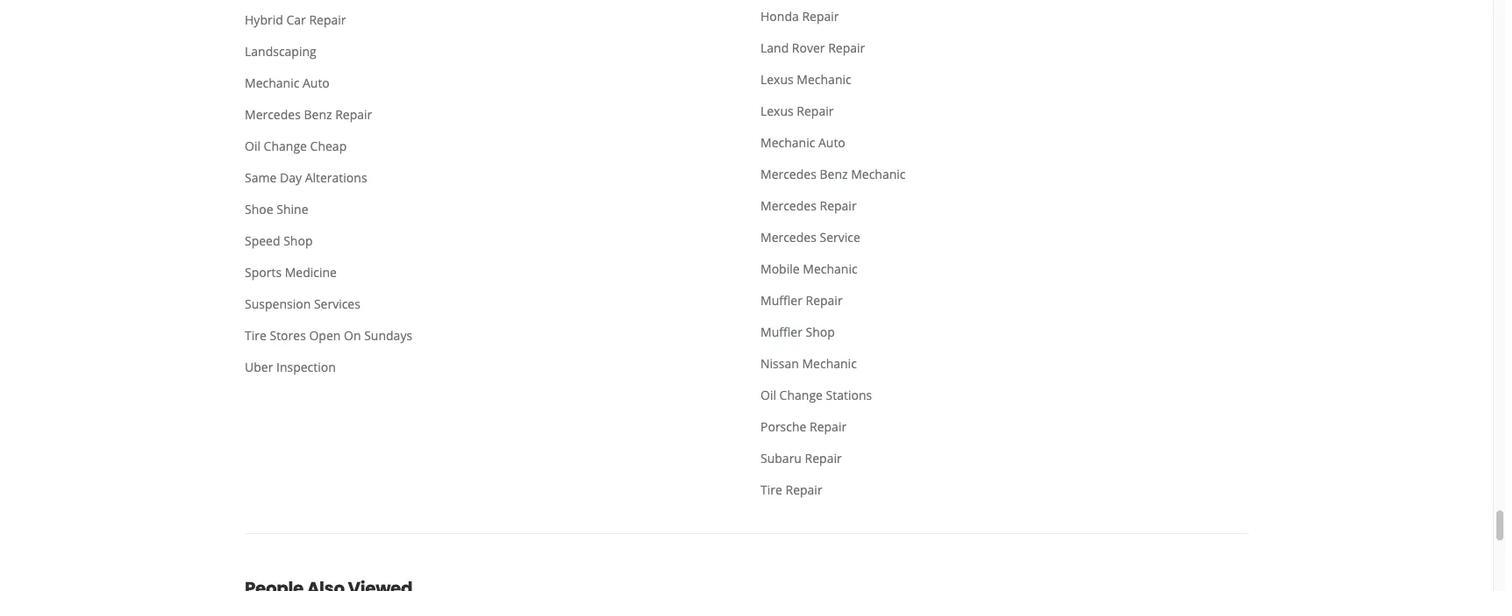 Task type: describe. For each thing, give the bounding box(es) containing it.
muffler repair link
[[747, 284, 991, 316]]

hybrid
[[245, 11, 283, 28]]

shoe shine
[[245, 201, 308, 217]]

open
[[309, 327, 341, 344]]

on
[[344, 327, 361, 344]]

mechanic inside 'link'
[[797, 71, 852, 87]]

repair for mercedes repair
[[820, 197, 857, 214]]

benz for repair
[[304, 106, 332, 122]]

lexus repair link
[[747, 95, 991, 126]]

services
[[314, 295, 361, 312]]

change for stations
[[780, 387, 823, 403]]

repair for lexus repair
[[797, 102, 834, 119]]

repair up oil change cheap link
[[335, 106, 372, 122]]

repair for muffler repair
[[806, 292, 843, 308]]

mechanic down service
[[803, 260, 858, 277]]

inspection
[[276, 358, 336, 375]]

mobile mechanic
[[761, 260, 858, 277]]

speed shop link
[[231, 225, 475, 256]]

lexus repair
[[761, 102, 834, 119]]

speed shop
[[245, 232, 313, 249]]

landscaping
[[245, 43, 317, 59]]

honda repair
[[761, 7, 839, 24]]

tire for tire repair
[[761, 481, 783, 498]]

day
[[280, 169, 302, 186]]

auto for mechanic auto link to the top
[[303, 74, 330, 91]]

rover
[[792, 39, 825, 56]]

auto for the rightmost mechanic auto link
[[819, 134, 846, 151]]

uber inspection link
[[231, 351, 475, 383]]

oil change stations
[[761, 387, 872, 403]]

mercedes benz repair link
[[231, 98, 475, 130]]

nissan
[[761, 355, 799, 372]]

mercedes for mercedes benz mechanic
[[761, 165, 817, 182]]

tire repair
[[761, 481, 823, 498]]

shop for speed shop
[[284, 232, 313, 249]]

service
[[820, 229, 861, 245]]

nissan mechanic link
[[747, 348, 991, 379]]

mercedes repair
[[761, 197, 857, 214]]

tire stores open on sundays
[[245, 327, 413, 344]]

0 vertical spatial mechanic auto link
[[231, 67, 475, 98]]

lexus for lexus repair
[[761, 102, 794, 119]]

land rover repair
[[761, 39, 865, 56]]

car
[[286, 11, 306, 28]]

tire repair link
[[747, 474, 991, 505]]

lexus for lexus mechanic
[[761, 71, 794, 87]]

cheap
[[310, 137, 347, 154]]

repair right "car"
[[309, 11, 346, 28]]

hybrid car repair
[[245, 11, 346, 28]]

same day alterations
[[245, 169, 367, 186]]

sports medicine link
[[231, 256, 475, 288]]

repair for porsche repair
[[810, 418, 847, 435]]

0 vertical spatial mechanic auto
[[245, 74, 330, 91]]

mercedes for mercedes repair
[[761, 197, 817, 214]]

benz for mechanic
[[820, 165, 848, 182]]



Task type: locate. For each thing, give the bounding box(es) containing it.
mobile
[[761, 260, 800, 277]]

1 lexus from the top
[[761, 71, 794, 87]]

stores
[[270, 327, 306, 344]]

shop down 'shine'
[[284, 232, 313, 249]]

repair up land rover repair
[[802, 7, 839, 24]]

1 horizontal spatial mechanic auto link
[[747, 126, 991, 158]]

1 muffler from the top
[[761, 292, 803, 308]]

repair
[[802, 7, 839, 24], [309, 11, 346, 28], [828, 39, 865, 56], [797, 102, 834, 119], [335, 106, 372, 122], [820, 197, 857, 214], [806, 292, 843, 308], [810, 418, 847, 435], [805, 450, 842, 466], [786, 481, 823, 498]]

2 muffler from the top
[[761, 323, 803, 340]]

medicine
[[285, 264, 337, 280]]

mechanic auto link up mercedes benz repair
[[231, 67, 475, 98]]

repair for honda repair
[[802, 7, 839, 24]]

0 horizontal spatial change
[[264, 137, 307, 154]]

1 vertical spatial shop
[[806, 323, 835, 340]]

nissan mechanic
[[761, 355, 857, 372]]

1 horizontal spatial oil
[[761, 387, 777, 403]]

oil change stations link
[[747, 379, 991, 411]]

repair for subaru repair
[[805, 450, 842, 466]]

0 vertical spatial muffler
[[761, 292, 803, 308]]

mercedes
[[245, 106, 301, 122], [761, 165, 817, 182], [761, 197, 817, 214], [761, 229, 817, 245]]

subaru repair
[[761, 450, 842, 466]]

lexus mechanic
[[761, 71, 852, 87]]

repair down porsche repair
[[805, 450, 842, 466]]

0 horizontal spatial auto
[[303, 74, 330, 91]]

suspension services link
[[231, 288, 475, 319]]

subaru repair link
[[747, 442, 991, 474]]

shoe
[[245, 201, 273, 217]]

0 vertical spatial oil
[[245, 137, 261, 154]]

muffler for muffler shop
[[761, 323, 803, 340]]

mechanic auto link
[[231, 67, 475, 98], [747, 126, 991, 158]]

lexus inside 'link'
[[761, 71, 794, 87]]

change for cheap
[[264, 137, 307, 154]]

1 vertical spatial change
[[780, 387, 823, 403]]

repair down mobile mechanic
[[806, 292, 843, 308]]

mercedes benz mechanic link
[[747, 158, 991, 190]]

mobile mechanic link
[[747, 253, 991, 284]]

tire down subaru
[[761, 481, 783, 498]]

hybrid car repair link
[[231, 4, 475, 35]]

mercedes for mercedes service
[[761, 229, 817, 245]]

mercedes up the mercedes repair
[[761, 165, 817, 182]]

1 vertical spatial tire
[[761, 481, 783, 498]]

1 vertical spatial oil
[[761, 387, 777, 403]]

change up porsche repair
[[780, 387, 823, 403]]

2 lexus from the top
[[761, 102, 794, 119]]

1 horizontal spatial mechanic auto
[[761, 134, 846, 151]]

0 horizontal spatial tire
[[245, 327, 267, 344]]

lexus down land at the right of page
[[761, 71, 794, 87]]

same day alterations link
[[231, 161, 475, 193]]

benz up cheap
[[304, 106, 332, 122]]

mechanic auto down lexus repair
[[761, 134, 846, 151]]

1 vertical spatial mechanic auto
[[761, 134, 846, 151]]

mechanic down the landscaping
[[245, 74, 300, 91]]

mercedes service
[[761, 229, 861, 245]]

tire for tire stores open on sundays
[[245, 327, 267, 344]]

land
[[761, 39, 789, 56]]

auto
[[303, 74, 330, 91], [819, 134, 846, 151]]

repair down oil change stations
[[810, 418, 847, 435]]

1 vertical spatial lexus
[[761, 102, 794, 119]]

1 horizontal spatial auto
[[819, 134, 846, 151]]

repair for tire repair
[[786, 481, 823, 498]]

mechanic up oil change stations
[[802, 355, 857, 372]]

muffler
[[761, 292, 803, 308], [761, 323, 803, 340]]

tire up the uber
[[245, 327, 267, 344]]

mechanic down lexus repair
[[761, 134, 815, 151]]

repair down lexus mechanic
[[797, 102, 834, 119]]

landscaping link
[[231, 35, 475, 67]]

speed
[[245, 232, 280, 249]]

subaru
[[761, 450, 802, 466]]

benz up the mercedes repair
[[820, 165, 848, 182]]

lexus
[[761, 71, 794, 87], [761, 102, 794, 119]]

land rover repair link
[[747, 32, 991, 63]]

porsche repair
[[761, 418, 847, 435]]

repair up service
[[820, 197, 857, 214]]

tire stores open on sundays link
[[231, 319, 475, 351]]

mercedes up the mercedes service
[[761, 197, 817, 214]]

0 vertical spatial auto
[[303, 74, 330, 91]]

repair right rover at the top of page
[[828, 39, 865, 56]]

honda
[[761, 7, 799, 24]]

1 horizontal spatial benz
[[820, 165, 848, 182]]

0 horizontal spatial mechanic auto
[[245, 74, 330, 91]]

shop
[[284, 232, 313, 249], [806, 323, 835, 340]]

muffler up nissan
[[761, 323, 803, 340]]

lexus inside 'link'
[[761, 102, 794, 119]]

mechanic auto down the landscaping
[[245, 74, 330, 91]]

oil up same
[[245, 137, 261, 154]]

0 vertical spatial benz
[[304, 106, 332, 122]]

repair down subaru repair
[[786, 481, 823, 498]]

mechanic up mercedes repair link
[[851, 165, 906, 182]]

suspension services
[[245, 295, 361, 312]]

auto up mercedes benz mechanic
[[819, 134, 846, 151]]

0 horizontal spatial mechanic auto link
[[231, 67, 475, 98]]

oil change cheap
[[245, 137, 347, 154]]

alterations
[[305, 169, 367, 186]]

shop for muffler shop
[[806, 323, 835, 340]]

mercedes repair link
[[747, 190, 991, 221]]

sports medicine
[[245, 264, 337, 280]]

lexus down lexus mechanic
[[761, 102, 794, 119]]

0 horizontal spatial oil
[[245, 137, 261, 154]]

uber inspection
[[245, 358, 336, 375]]

mercedes benz repair
[[245, 106, 372, 122]]

1 horizontal spatial tire
[[761, 481, 783, 498]]

1 vertical spatial auto
[[819, 134, 846, 151]]

oil
[[245, 137, 261, 154], [761, 387, 777, 403]]

0 horizontal spatial benz
[[304, 106, 332, 122]]

sports
[[245, 264, 282, 280]]

mercedes for mercedes benz repair
[[245, 106, 301, 122]]

mercedes benz mechanic
[[761, 165, 906, 182]]

1 vertical spatial benz
[[820, 165, 848, 182]]

oil for oil change cheap
[[245, 137, 261, 154]]

mechanic
[[797, 71, 852, 87], [245, 74, 300, 91], [761, 134, 815, 151], [851, 165, 906, 182], [803, 260, 858, 277], [802, 355, 857, 372]]

oil down nissan
[[761, 387, 777, 403]]

suspension
[[245, 295, 311, 312]]

0 horizontal spatial shop
[[284, 232, 313, 249]]

oil change cheap link
[[231, 130, 475, 161]]

change
[[264, 137, 307, 154], [780, 387, 823, 403]]

mercedes service link
[[747, 221, 991, 253]]

0 vertical spatial lexus
[[761, 71, 794, 87]]

mechanic auto link up mercedes benz mechanic
[[747, 126, 991, 158]]

muffler repair
[[761, 292, 843, 308]]

oil for oil change stations
[[761, 387, 777, 403]]

muffler shop link
[[747, 316, 991, 348]]

porsche repair link
[[747, 411, 991, 442]]

1 vertical spatial mechanic auto link
[[747, 126, 991, 158]]

sundays
[[364, 327, 413, 344]]

same
[[245, 169, 277, 186]]

0 vertical spatial tire
[[245, 327, 267, 344]]

1 vertical spatial muffler
[[761, 323, 803, 340]]

1 horizontal spatial shop
[[806, 323, 835, 340]]

lexus mechanic link
[[747, 63, 991, 95]]

stations
[[826, 387, 872, 403]]

honda repair link
[[747, 0, 991, 32]]

shoe shine link
[[231, 193, 475, 225]]

change up day
[[264, 137, 307, 154]]

auto up mercedes benz repair
[[303, 74, 330, 91]]

mechanic down land rover repair
[[797, 71, 852, 87]]

mercedes up oil change cheap
[[245, 106, 301, 122]]

uber
[[245, 358, 273, 375]]

porsche
[[761, 418, 807, 435]]

shine
[[277, 201, 308, 217]]

mercedes up mobile
[[761, 229, 817, 245]]

mechanic auto
[[245, 74, 330, 91], [761, 134, 846, 151]]

0 vertical spatial change
[[264, 137, 307, 154]]

benz
[[304, 106, 332, 122], [820, 165, 848, 182]]

shop up nissan mechanic
[[806, 323, 835, 340]]

1 horizontal spatial change
[[780, 387, 823, 403]]

0 vertical spatial shop
[[284, 232, 313, 249]]

muffler down mobile
[[761, 292, 803, 308]]

muffler for muffler repair
[[761, 292, 803, 308]]

muffler shop
[[761, 323, 835, 340]]

tire
[[245, 327, 267, 344], [761, 481, 783, 498]]



Task type: vqa. For each thing, say whether or not it's contained in the screenshot.
the bottom "Tire"
yes



